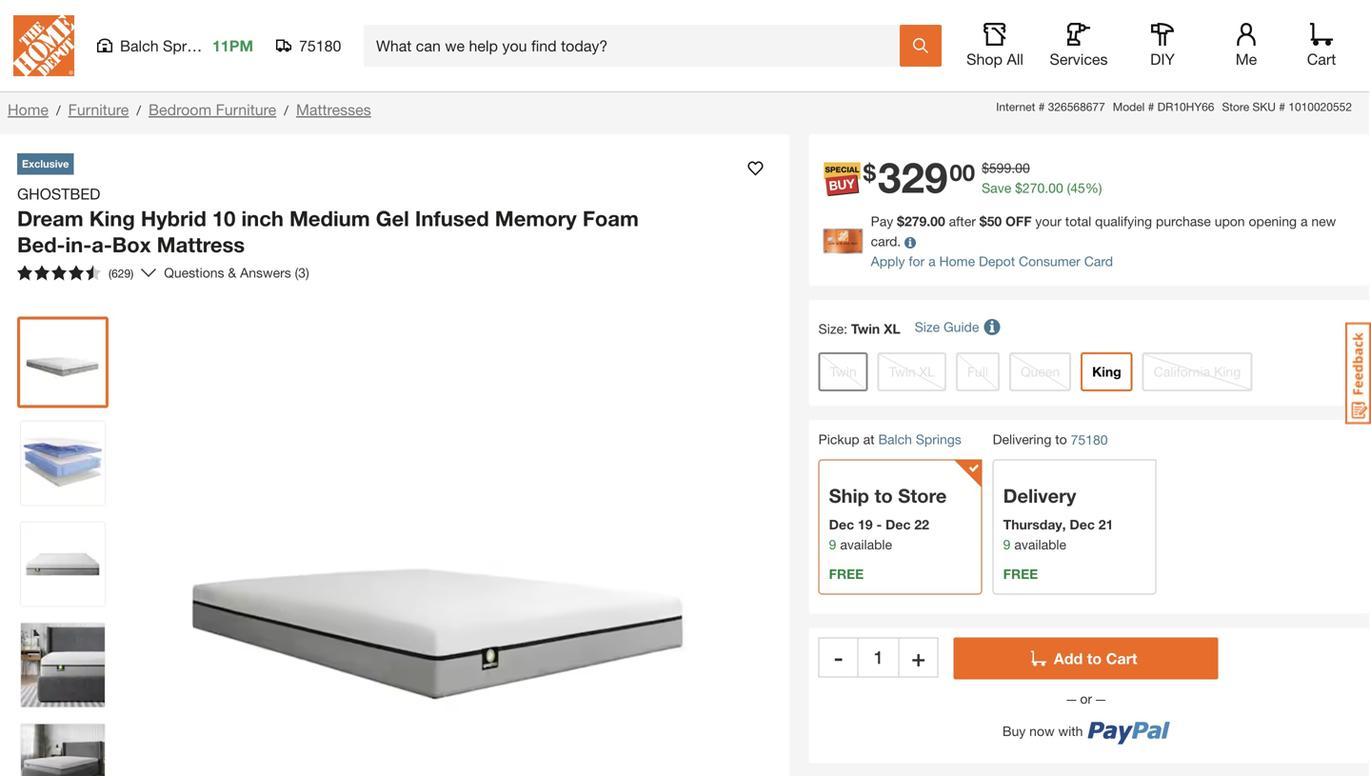 Task type: locate. For each thing, give the bounding box(es) containing it.
apply for a home depot consumer card
[[871, 253, 1114, 269]]

75180 button
[[276, 36, 342, 55]]

1 # from the left
[[1039, 100, 1045, 113]]

furniture down 11pm
[[216, 100, 276, 119]]

0 vertical spatial a
[[1301, 213, 1308, 229]]

delivering to 75180
[[993, 431, 1108, 447]]

to inside the ship to store dec 19 - dec 22 9 available
[[875, 484, 893, 507]]

diy button
[[1133, 23, 1193, 69]]

bedroom furniture link
[[149, 100, 276, 119]]

None field
[[859, 637, 899, 677]]

1 horizontal spatial -
[[877, 517, 882, 532]]

9 down thursday,
[[1004, 537, 1011, 552]]

ghostbed dream king hybrid 10 inch medium gel infused memory foam bed-in-a-box mattress
[[17, 185, 639, 257]]

45
[[1071, 180, 1086, 196]]

1 available from the left
[[840, 537, 893, 552]]

1 horizontal spatial free
[[1004, 566, 1038, 582]]

1 horizontal spatial /
[[137, 102, 141, 118]]

0 vertical spatial 75180
[[299, 37, 341, 55]]

2 horizontal spatial #
[[1279, 100, 1286, 113]]

off
[[1006, 213, 1032, 229]]

at
[[864, 431, 875, 447]]

shop
[[967, 50, 1003, 68]]

2 horizontal spatial /
[[284, 102, 289, 118]]

75180 inside 75180 button
[[299, 37, 341, 55]]

store left sku
[[1222, 100, 1250, 113]]

to for store
[[875, 484, 893, 507]]

00 right 599
[[1015, 160, 1030, 176]]

1 horizontal spatial #
[[1148, 100, 1155, 113]]

dec left 22
[[886, 517, 911, 532]]

delivery
[[1004, 484, 1077, 507]]

1 vertical spatial 75180
[[1071, 432, 1108, 447]]

/ right the "home" link
[[56, 102, 61, 118]]

to for 75180
[[1056, 431, 1067, 447]]

75180 right delivering at the bottom
[[1071, 432, 1108, 447]]

$ up save on the top of the page
[[982, 160, 990, 176]]

(
[[1067, 180, 1071, 196]]

2 horizontal spatial king
[[1214, 364, 1241, 379]]

- right "19"
[[877, 517, 882, 532]]

king right california
[[1214, 364, 1241, 379]]

home link
[[8, 100, 49, 119]]

2 / from the left
[[137, 102, 141, 118]]

# right model
[[1148, 100, 1155, 113]]

size left the "guide"
[[915, 319, 940, 335]]

dr10hy66
[[1158, 100, 1215, 113]]

3 dec from the left
[[1070, 517, 1095, 532]]

apply now image
[[824, 229, 871, 254]]

king up a-
[[89, 206, 135, 231]]

size for size guide
[[915, 319, 940, 335]]

info image
[[905, 237, 916, 248]]

available down thursday,
[[1015, 537, 1067, 552]]

services button
[[1049, 23, 1110, 69]]

0 horizontal spatial available
[[840, 537, 893, 552]]

1 horizontal spatial 9
[[1004, 537, 1011, 552]]

1 vertical spatial a
[[929, 253, 936, 269]]

for
[[909, 253, 925, 269]]

1 horizontal spatial .
[[1045, 180, 1049, 196]]

# right sku
[[1279, 100, 1286, 113]]

0 horizontal spatial /
[[56, 102, 61, 118]]

&
[[228, 265, 236, 281]]

(3)
[[295, 265, 309, 281]]

75180 up mattresses link
[[299, 37, 341, 55]]

1 dec from the left
[[829, 517, 854, 532]]

a left new
[[1301, 213, 1308, 229]]

white ghostbed mattresses dr10hy66 64.0 image
[[21, 321, 105, 404]]

3 / from the left
[[284, 102, 289, 118]]

00 left (
[[1049, 180, 1064, 196]]

1 vertical spatial store
[[898, 484, 947, 507]]

full button
[[956, 352, 1000, 391]]

a
[[1301, 213, 1308, 229], [929, 253, 936, 269]]

pickup at balch springs
[[819, 431, 962, 447]]

cart right add
[[1106, 649, 1138, 667]]

a-
[[92, 232, 112, 257]]

0 horizontal spatial furniture
[[68, 100, 129, 119]]

1 horizontal spatial store
[[1222, 100, 1250, 113]]

2 furniture from the left
[[216, 100, 276, 119]]

#
[[1039, 100, 1045, 113], [1148, 100, 1155, 113], [1279, 100, 1286, 113]]

0 horizontal spatial 75180
[[299, 37, 341, 55]]

size up twin button
[[819, 321, 844, 337]]

2 free from the left
[[1004, 566, 1038, 582]]

1 9 from the left
[[829, 537, 837, 552]]

available
[[840, 537, 893, 552], [1015, 537, 1067, 552]]

$ left 329
[[864, 159, 876, 186]]

0 vertical spatial home
[[8, 100, 49, 119]]

1 horizontal spatial balch
[[879, 431, 912, 447]]

3 # from the left
[[1279, 100, 1286, 113]]

1010020552
[[1289, 100, 1353, 113]]

twin down :
[[830, 364, 857, 379]]

1 horizontal spatial xl
[[920, 364, 935, 379]]

xl down size guide
[[920, 364, 935, 379]]

0 horizontal spatial balch
[[120, 37, 159, 55]]

size guide button
[[915, 309, 1003, 345]]

11pm
[[212, 37, 253, 55]]

to inside "delivering to 75180"
[[1056, 431, 1067, 447]]

1 / from the left
[[56, 102, 61, 118]]

box
[[112, 232, 151, 257]]

0 horizontal spatial 00
[[950, 159, 975, 186]]

0 vertical spatial .
[[1012, 160, 1015, 176]]

1 vertical spatial xl
[[920, 364, 935, 379]]

size inside size guide button
[[915, 319, 940, 335]]

0 horizontal spatial store
[[898, 484, 947, 507]]

to right add
[[1088, 649, 1102, 667]]

0 horizontal spatial 9
[[829, 537, 837, 552]]

0 vertical spatial to
[[1056, 431, 1067, 447]]

white ghostbed mattresses dr10hy66 1f.3 image
[[21, 623, 105, 707]]

twin inside "button"
[[889, 364, 916, 379]]

king button
[[1081, 352, 1133, 391]]

full
[[968, 364, 989, 379]]

to inside button
[[1088, 649, 1102, 667]]

dec left "19"
[[829, 517, 854, 532]]

(629)
[[109, 267, 134, 280]]

0 horizontal spatial king
[[89, 206, 135, 231]]

qualifying
[[1096, 213, 1153, 229]]

1 horizontal spatial to
[[1056, 431, 1067, 447]]

balch springs button
[[879, 431, 962, 447]]

0 vertical spatial xl
[[884, 321, 901, 337]]

2 available from the left
[[1015, 537, 1067, 552]]

to left 75180 link
[[1056, 431, 1067, 447]]

cart inside button
[[1106, 649, 1138, 667]]

to right ship
[[875, 484, 893, 507]]

balch up bedroom
[[120, 37, 159, 55]]

1 horizontal spatial available
[[1015, 537, 1067, 552]]

%)
[[1086, 180, 1102, 196]]

1 horizontal spatial size
[[915, 319, 940, 335]]

1 free from the left
[[829, 566, 864, 582]]

dec left 21
[[1070, 517, 1095, 532]]

1 horizontal spatial king
[[1093, 364, 1122, 379]]

white ghostbed mattresses dr10hy66 c3.1 image
[[21, 421, 105, 505]]

2 vertical spatial to
[[1088, 649, 1102, 667]]

size for size : twin xl
[[819, 321, 844, 337]]

/ left mattresses link
[[284, 102, 289, 118]]

1 horizontal spatial a
[[1301, 213, 1308, 229]]

2 9 from the left
[[1004, 537, 1011, 552]]

home up exclusive in the top left of the page
[[8, 100, 49, 119]]

2 horizontal spatial to
[[1088, 649, 1102, 667]]

free for to
[[829, 566, 864, 582]]

upon
[[1215, 213, 1245, 229]]

1 vertical spatial cart
[[1106, 649, 1138, 667]]

hybrid
[[141, 206, 206, 231]]

0 horizontal spatial size
[[819, 321, 844, 337]]

shop all button
[[965, 23, 1026, 69]]

free down thursday,
[[1004, 566, 1038, 582]]

me button
[[1216, 23, 1277, 69]]

store up 22
[[898, 484, 947, 507]]

+ button
[[899, 637, 939, 677]]

gel
[[376, 206, 409, 231]]

19
[[858, 517, 873, 532]]

/ right "furniture" link
[[137, 102, 141, 118]]

1 horizontal spatial 75180
[[1071, 432, 1108, 447]]

services
[[1050, 50, 1108, 68]]

furniture right the "home" link
[[68, 100, 129, 119]]

0 horizontal spatial #
[[1039, 100, 1045, 113]]

- inside the ship to store dec 19 - dec 22 9 available
[[877, 517, 882, 532]]

22
[[915, 517, 930, 532]]

1 horizontal spatial springs
[[916, 431, 962, 447]]

king right the queen
[[1093, 364, 1122, 379]]

pay
[[871, 213, 894, 229]]

1 horizontal spatial cart
[[1308, 50, 1337, 68]]

bedroom
[[149, 100, 212, 119]]

available down "19"
[[840, 537, 893, 552]]

a right for
[[929, 253, 936, 269]]

twin for twin button
[[830, 364, 857, 379]]

king
[[89, 206, 135, 231], [1093, 364, 1122, 379], [1214, 364, 1241, 379]]

- left +
[[834, 644, 843, 671]]

/
[[56, 102, 61, 118], [137, 102, 141, 118], [284, 102, 289, 118]]

# right internet
[[1039, 100, 1045, 113]]

9 inside delivery thursday, dec 21 9 available
[[1004, 537, 1011, 552]]

foam
[[583, 206, 639, 231]]

599
[[990, 160, 1012, 176]]

cart up the 1010020552
[[1308, 50, 1337, 68]]

0 horizontal spatial a
[[929, 253, 936, 269]]

0 horizontal spatial cart
[[1106, 649, 1138, 667]]

springs right at on the right bottom
[[916, 431, 962, 447]]

0 vertical spatial springs
[[163, 37, 215, 55]]

cart
[[1308, 50, 1337, 68], [1106, 649, 1138, 667]]

store inside the ship to store dec 19 - dec 22 9 available
[[898, 484, 947, 507]]

medium
[[290, 206, 370, 231]]

add to cart
[[1054, 649, 1138, 667]]

$
[[864, 159, 876, 186], [982, 160, 990, 176], [1015, 180, 1023, 196], [897, 213, 905, 229], [980, 213, 987, 229]]

to
[[1056, 431, 1067, 447], [875, 484, 893, 507], [1088, 649, 1102, 667]]

home
[[8, 100, 49, 119], [940, 253, 975, 269]]

twin inside button
[[830, 364, 857, 379]]

available inside delivery thursday, dec 21 9 available
[[1015, 537, 1067, 552]]

xl right :
[[884, 321, 901, 337]]

9 down ship
[[829, 537, 837, 552]]

springs up home / furniture / bedroom furniture / mattresses
[[163, 37, 215, 55]]

free down "19"
[[829, 566, 864, 582]]

1 vertical spatial -
[[834, 644, 843, 671]]

twin right twin button
[[889, 364, 916, 379]]

save
[[982, 180, 1012, 196]]

balch right at on the right bottom
[[879, 431, 912, 447]]

buy
[[1003, 723, 1026, 739]]

infused
[[415, 206, 489, 231]]

270
[[1023, 180, 1045, 196]]

9
[[829, 537, 837, 552], [1004, 537, 1011, 552]]

springs
[[163, 37, 215, 55], [916, 431, 962, 447]]

1 vertical spatial to
[[875, 484, 893, 507]]

2 horizontal spatial dec
[[1070, 517, 1095, 532]]

home left depot
[[940, 253, 975, 269]]

0 horizontal spatial -
[[834, 644, 843, 671]]

size : twin xl
[[819, 321, 901, 337]]

0 vertical spatial -
[[877, 517, 882, 532]]

00 left save on the top of the page
[[950, 159, 975, 186]]

xl
[[884, 321, 901, 337], [920, 364, 935, 379]]

twin
[[851, 321, 880, 337], [830, 364, 857, 379], [889, 364, 916, 379]]

0 horizontal spatial free
[[829, 566, 864, 582]]

0 horizontal spatial dec
[[829, 517, 854, 532]]

. left (
[[1045, 180, 1049, 196]]

0 horizontal spatial home
[[8, 100, 49, 119]]

with
[[1059, 723, 1083, 739]]

1 vertical spatial home
[[940, 253, 975, 269]]

1 horizontal spatial dec
[[886, 517, 911, 532]]

. up the off
[[1012, 160, 1015, 176]]

twin xl button
[[878, 352, 947, 391]]

1 horizontal spatial furniture
[[216, 100, 276, 119]]

dream
[[17, 206, 83, 231]]

0 vertical spatial balch
[[120, 37, 159, 55]]

0 horizontal spatial to
[[875, 484, 893, 507]]

1 horizontal spatial home
[[940, 253, 975, 269]]

queen button
[[1010, 352, 1072, 391]]



Task type: vqa. For each thing, say whether or not it's contained in the screenshot.
PRODUCT IMAGE
no



Task type: describe. For each thing, give the bounding box(es) containing it.
thursday,
[[1004, 517, 1066, 532]]

1 horizontal spatial 00
[[1015, 160, 1030, 176]]

10
[[212, 206, 236, 231]]

purchase
[[1156, 213, 1211, 229]]

329
[[878, 152, 948, 202]]

size guide
[[915, 319, 980, 335]]

ship
[[829, 484, 870, 507]]

+
[[912, 644, 926, 671]]

4.5 stars image
[[17, 265, 101, 281]]

bed-
[[17, 232, 65, 257]]

twin for twin xl
[[889, 364, 916, 379]]

0 horizontal spatial .
[[1012, 160, 1015, 176]]

apply
[[871, 253, 905, 269]]

0 horizontal spatial xl
[[884, 321, 901, 337]]

2 # from the left
[[1148, 100, 1155, 113]]

- inside - 'button'
[[834, 644, 843, 671]]

your
[[1036, 213, 1062, 229]]

in-
[[65, 232, 92, 257]]

1 furniture from the left
[[68, 100, 129, 119]]

(629) button
[[10, 258, 141, 288]]

california king button
[[1143, 352, 1253, 391]]

your total qualifying purchase upon opening a new card.
[[871, 213, 1337, 249]]

$ inside $ 329 00
[[864, 159, 876, 186]]

guide
[[944, 319, 980, 335]]

75180 inside "delivering to 75180"
[[1071, 432, 1108, 447]]

326568677
[[1048, 100, 1106, 113]]

ghostbed link
[[17, 182, 108, 205]]

available inside the ship to store dec 19 - dec 22 9 available
[[840, 537, 893, 552]]

$ 599 . 00 save $ 270 . 00 ( 45 %)
[[982, 160, 1102, 196]]

0 horizontal spatial springs
[[163, 37, 215, 55]]

or
[[1077, 691, 1096, 707]]

home / furniture / bedroom furniture / mattresses
[[8, 100, 371, 119]]

mattress
[[157, 232, 245, 257]]

king inside "ghostbed dream king hybrid 10 inch medium gel infused memory foam bed-in-a-box mattress"
[[89, 206, 135, 231]]

apply for a home depot consumer card link
[[871, 253, 1114, 269]]

$ right save on the top of the page
[[1015, 180, 1023, 196]]

opening
[[1249, 213, 1297, 229]]

xl inside "button"
[[920, 364, 935, 379]]

(629) link
[[10, 258, 156, 288]]

- button
[[819, 637, 859, 677]]

to for cart
[[1088, 649, 1102, 667]]

75180 link
[[1071, 430, 1108, 450]]

california king
[[1154, 364, 1241, 379]]

total
[[1066, 213, 1092, 229]]

2 horizontal spatial 00
[[1049, 180, 1064, 196]]

the home depot logo image
[[13, 15, 74, 76]]

:
[[844, 321, 848, 337]]

279.00
[[905, 213, 946, 229]]

new
[[1312, 213, 1337, 229]]

memory
[[495, 206, 577, 231]]

buy now with button
[[954, 708, 1219, 745]]

twin right :
[[851, 321, 880, 337]]

consumer
[[1019, 253, 1081, 269]]

What can we help you find today? search field
[[376, 26, 899, 66]]

furniture link
[[68, 100, 129, 119]]

diy
[[1151, 50, 1175, 68]]

9 inside the ship to store dec 19 - dec 22 9 available
[[829, 537, 837, 552]]

mattresses link
[[296, 100, 371, 119]]

depot
[[979, 253, 1015, 269]]

model
[[1113, 100, 1145, 113]]

pickup
[[819, 431, 860, 447]]

2 dec from the left
[[886, 517, 911, 532]]

twin xl
[[889, 364, 935, 379]]

delivery thursday, dec 21 9 available
[[1004, 484, 1114, 552]]

cart link
[[1301, 23, 1343, 69]]

0 vertical spatial cart
[[1308, 50, 1337, 68]]

inch
[[241, 206, 284, 231]]

$ right after
[[980, 213, 987, 229]]

1 vertical spatial balch
[[879, 431, 912, 447]]

free for thursday,
[[1004, 566, 1038, 582]]

delivering
[[993, 431, 1052, 447]]

queen
[[1021, 364, 1060, 379]]

exclusive
[[22, 158, 69, 170]]

after
[[949, 213, 976, 229]]

a inside your total qualifying purchase upon opening a new card.
[[1301, 213, 1308, 229]]

card
[[1085, 253, 1114, 269]]

white ghostbed mattresses dr10hy66 44.4 image
[[21, 724, 105, 776]]

21
[[1099, 517, 1114, 532]]

buy now with
[[1003, 723, 1083, 739]]

50
[[987, 213, 1002, 229]]

mattresses
[[296, 100, 371, 119]]

1 vertical spatial springs
[[916, 431, 962, 447]]

00 inside $ 329 00
[[950, 159, 975, 186]]

$ right pay
[[897, 213, 905, 229]]

now
[[1030, 723, 1055, 739]]

white ghostbed mattresses dr10hy66 4f.2 image
[[21, 522, 105, 606]]

dec inside delivery thursday, dec 21 9 available
[[1070, 517, 1095, 532]]

add to cart button
[[954, 637, 1219, 679]]

0 vertical spatial store
[[1222, 100, 1250, 113]]

sku
[[1253, 100, 1276, 113]]

ghostbed
[[17, 185, 100, 203]]

feedback link image
[[1346, 322, 1372, 425]]

internet # 326568677 model # dr10hy66 store sku # 1010020552
[[997, 100, 1353, 113]]

1 vertical spatial .
[[1045, 180, 1049, 196]]

card.
[[871, 233, 901, 249]]

all
[[1007, 50, 1024, 68]]

twin button
[[819, 352, 868, 391]]

add
[[1054, 649, 1083, 667]]

$ 329 00
[[864, 152, 975, 202]]

shop all
[[967, 50, 1024, 68]]



